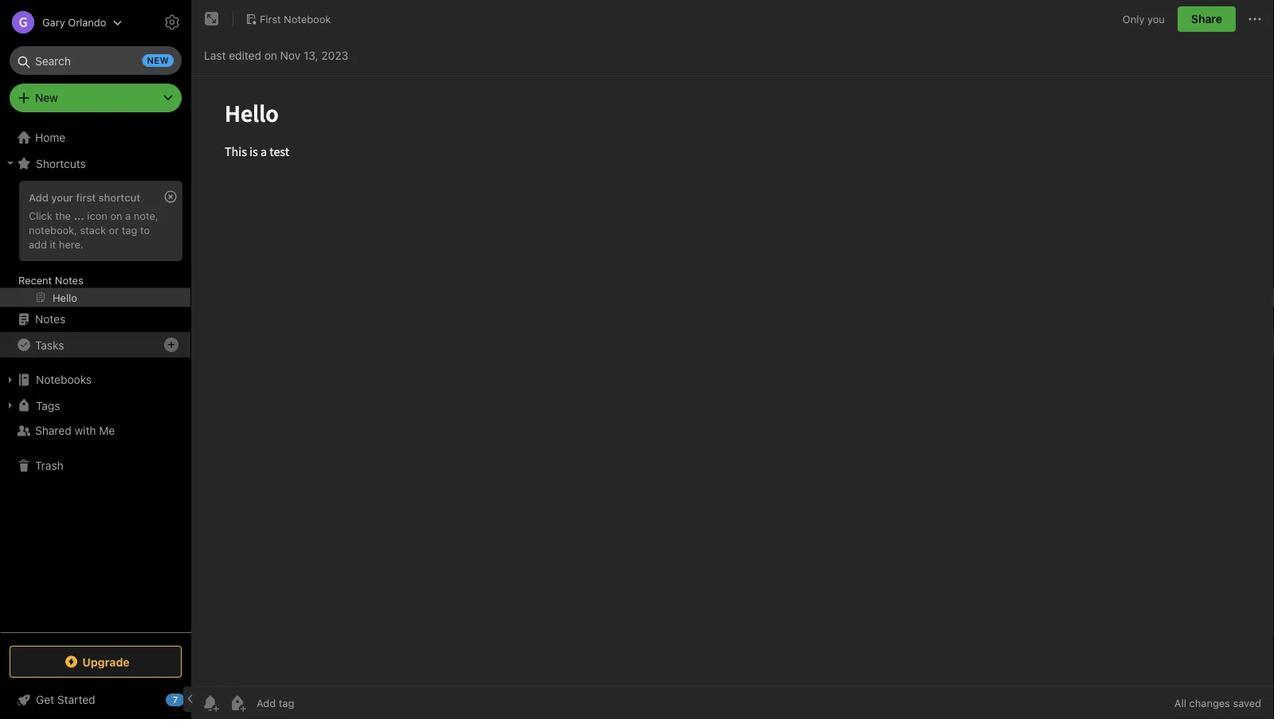 Task type: vqa. For each thing, say whether or not it's contained in the screenshot.
find tags… "Text Box"
no



Task type: describe. For each thing, give the bounding box(es) containing it.
a
[[125, 210, 131, 221]]

13,
[[304, 49, 318, 62]]

2023
[[321, 49, 348, 62]]

notebook,
[[29, 224, 77, 236]]

new
[[35, 91, 58, 104]]

add your first shortcut
[[29, 191, 140, 203]]

new
[[147, 55, 169, 66]]

new button
[[10, 84, 182, 112]]

first notebook button
[[240, 8, 337, 30]]

click
[[29, 210, 52, 221]]

7
[[173, 695, 178, 706]]

orlando
[[68, 16, 106, 28]]

shortcut
[[99, 191, 140, 203]]

only you
[[1123, 13, 1165, 25]]

only
[[1123, 13, 1145, 25]]

home
[[35, 131, 66, 144]]

started
[[57, 694, 95, 707]]

add tag image
[[228, 694, 247, 713]]

share
[[1191, 12, 1222, 26]]

gary orlando
[[42, 16, 106, 28]]

on inside note window element
[[264, 49, 277, 62]]

notes inside "link"
[[35, 313, 66, 326]]

recent
[[18, 274, 52, 286]]

share button
[[1178, 6, 1236, 32]]

me
[[99, 424, 115, 438]]

here.
[[59, 238, 83, 250]]

shortcuts button
[[0, 151, 190, 176]]

first notebook
[[260, 13, 331, 25]]

Note Editor text field
[[191, 77, 1274, 687]]

tags button
[[0, 393, 190, 418]]

notes link
[[0, 307, 190, 332]]

your
[[51, 191, 73, 203]]

Add tag field
[[255, 697, 375, 710]]

settings image
[[163, 13, 182, 32]]

all
[[1175, 698, 1187, 710]]

icon on a note, notebook, stack or tag to add it here.
[[29, 210, 158, 250]]

first
[[76, 191, 96, 203]]

saved
[[1233, 698, 1262, 710]]

gary
[[42, 16, 65, 28]]

shared with me
[[35, 424, 115, 438]]

click to collapse image
[[185, 690, 197, 709]]

add a reminder image
[[201, 694, 220, 713]]

more actions image
[[1246, 10, 1265, 29]]

edited
[[229, 49, 261, 62]]

last edited on nov 13, 2023
[[204, 49, 348, 62]]

Account field
[[0, 6, 122, 38]]

expand tags image
[[4, 399, 17, 412]]



Task type: locate. For each thing, give the bounding box(es) containing it.
notebooks
[[36, 373, 92, 387]]

notes
[[55, 274, 83, 286], [35, 313, 66, 326]]

tags
[[36, 399, 60, 412]]

icon
[[87, 210, 107, 221]]

click the ...
[[29, 210, 84, 221]]

tasks button
[[0, 332, 190, 358]]

tree
[[0, 125, 191, 632]]

1 vertical spatial notes
[[35, 313, 66, 326]]

add
[[29, 191, 48, 203]]

on left the nov
[[264, 49, 277, 62]]

or
[[109, 224, 119, 236]]

stack
[[80, 224, 106, 236]]

0 vertical spatial on
[[264, 49, 277, 62]]

shared
[[35, 424, 71, 438]]

first
[[260, 13, 281, 25]]

expand note image
[[202, 10, 222, 29]]

0 horizontal spatial on
[[110, 210, 122, 221]]

tag
[[122, 224, 137, 236]]

to
[[140, 224, 150, 236]]

Help and Learning task checklist field
[[0, 688, 191, 713]]

last
[[204, 49, 226, 62]]

note,
[[134, 210, 158, 221]]

notes right recent
[[55, 274, 83, 286]]

on left a
[[110, 210, 122, 221]]

group containing add your first shortcut
[[0, 176, 190, 313]]

you
[[1148, 13, 1165, 25]]

upgrade button
[[10, 646, 182, 678]]

expand notebooks image
[[4, 374, 17, 387]]

notebook
[[284, 13, 331, 25]]

get
[[36, 694, 54, 707]]

the
[[55, 210, 71, 221]]

add
[[29, 238, 47, 250]]

0 vertical spatial notes
[[55, 274, 83, 286]]

1 vertical spatial on
[[110, 210, 122, 221]]

nov
[[280, 49, 301, 62]]

tree containing home
[[0, 125, 191, 632]]

trash link
[[0, 453, 190, 479]]

new search field
[[21, 46, 174, 75]]

...
[[74, 210, 84, 221]]

get started
[[36, 694, 95, 707]]

with
[[75, 424, 96, 438]]

Search text field
[[21, 46, 171, 75]]

home link
[[0, 125, 191, 151]]

notes inside group
[[55, 274, 83, 286]]

trash
[[35, 459, 64, 473]]

1 horizontal spatial on
[[264, 49, 277, 62]]

recent notes
[[18, 274, 83, 286]]

on inside icon on a note, notebook, stack or tag to add it here.
[[110, 210, 122, 221]]

shortcuts
[[36, 157, 86, 170]]

tasks
[[35, 338, 64, 352]]

shared with me link
[[0, 418, 190, 444]]

notebooks link
[[0, 367, 190, 393]]

upgrade
[[82, 656, 130, 669]]

it
[[50, 238, 56, 250]]

all changes saved
[[1175, 698, 1262, 710]]

group
[[0, 176, 190, 313]]

changes
[[1189, 698, 1230, 710]]

More actions field
[[1246, 6, 1265, 32]]

note window element
[[191, 0, 1274, 720]]

notes up tasks on the top
[[35, 313, 66, 326]]

on
[[264, 49, 277, 62], [110, 210, 122, 221]]



